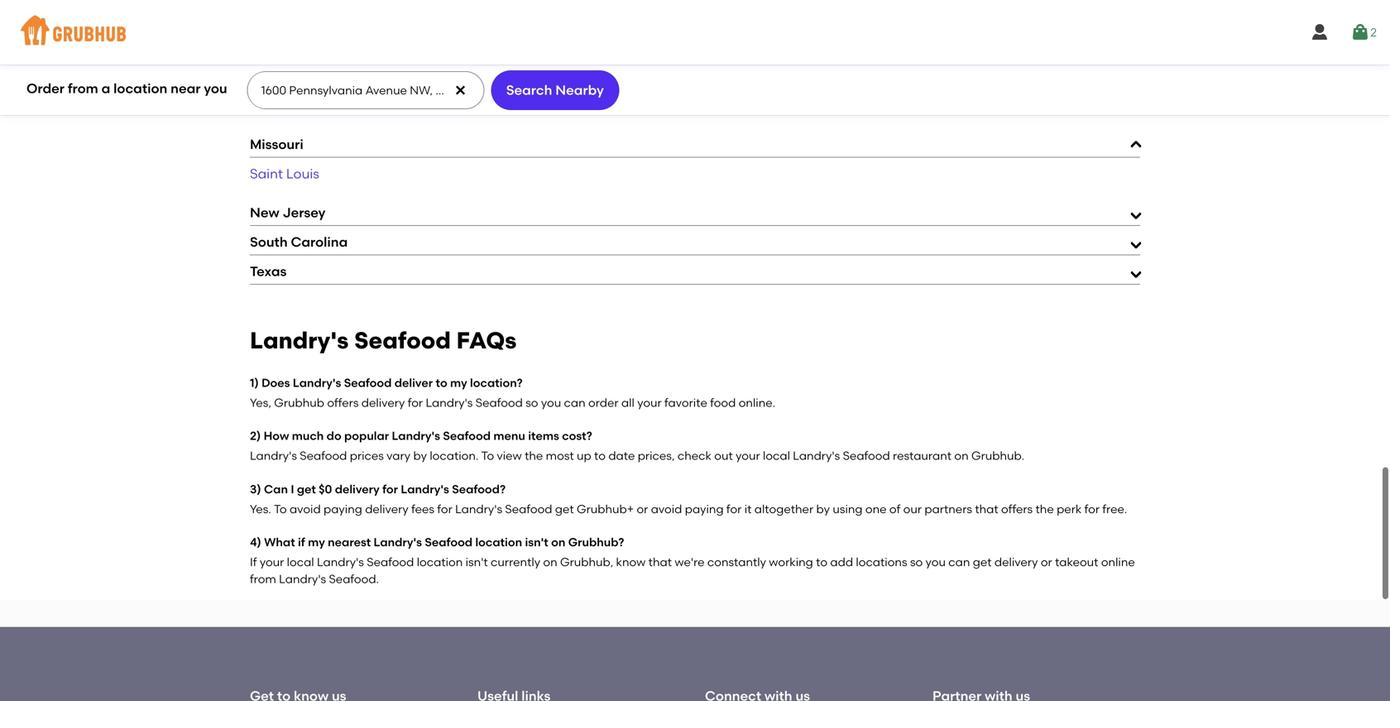 Task type: describe. For each thing, give the bounding box(es) containing it.
carolina
[[291, 211, 348, 228]]

1) does landry's seafood deliver to my location? yes, grubhub offers delivery for landry's seafood so you can order all your favorite food online.
[[250, 353, 776, 387]]

out
[[715, 427, 733, 441]]

landry's up the grubhub
[[293, 353, 341, 368]]

restaurant
[[893, 427, 952, 441]]

for left the free.
[[1085, 480, 1100, 494]]

1 vertical spatial location
[[476, 513, 522, 527]]

4) what if my nearest landry's seafood location isn't on grubhub? if your local landry's seafood location isn't currently on grubhub, know that we're constantly working to add locations so you can get delivery or takeout online from landry's seafood.
[[250, 513, 1136, 564]]

local inside 2) how much do popular landry's seafood menu items cost? landry's seafood prices vary by location. to view the most up to date prices, check out your local landry's seafood restaurant on grubhub.
[[763, 427, 791, 441]]

saint
[[250, 143, 283, 160]]

offers inside 1) does landry's seafood deliver to my location? yes, grubhub offers delivery for landry's seafood so you can order all your favorite food online.
[[327, 373, 359, 387]]

partners
[[925, 480, 973, 494]]

online
[[1102, 533, 1136, 547]]

landry's down fees
[[374, 513, 422, 527]]

seafood down fees
[[425, 513, 473, 527]]

our
[[904, 480, 922, 494]]

2 button
[[1351, 17, 1378, 47]]

to inside 3) can i get $0 delivery for landry's seafood? yes. to avoid paying delivery fees for landry's seafood get grubhub+ or avoid paying for it altogether by using one of our partners that offers the perk for free.
[[274, 480, 287, 494]]

cost?
[[562, 407, 593, 421]]

you inside 1) does landry's seafood deliver to my location? yes, grubhub offers delivery for landry's seafood so you can order all your favorite food online.
[[541, 373, 561, 387]]

seafood down the landry's seafood faqs
[[344, 353, 392, 368]]

items
[[528, 407, 560, 421]]

i
[[291, 460, 294, 474]]

if
[[298, 513, 305, 527]]

or inside 3) can i get $0 delivery for landry's seafood? yes. to avoid paying delivery fees for landry's seafood get grubhub+ or avoid paying for it altogether by using one of our partners that offers the perk for free.
[[637, 480, 649, 494]]

seafood.
[[329, 550, 379, 564]]

1 vertical spatial on
[[551, 513, 566, 527]]

search nearby button
[[491, 70, 620, 110]]

to inside 2) how much do popular landry's seafood menu items cost? landry's seafood prices vary by location. to view the most up to date prices, check out your local landry's seafood restaurant on grubhub.
[[481, 427, 494, 441]]

on inside 2) how much do popular landry's seafood menu items cost? landry's seafood prices vary by location. to view the most up to date prices, check out your local landry's seafood restaurant on grubhub.
[[955, 427, 969, 441]]

minnetonka link
[[250, 75, 326, 92]]

food
[[711, 373, 736, 387]]

a
[[102, 80, 110, 97]]

currently
[[491, 533, 541, 547]]

we're
[[675, 533, 705, 547]]

2 paying from the left
[[685, 480, 724, 494]]

know
[[616, 533, 646, 547]]

for down vary
[[383, 460, 398, 474]]

your inside 2) how much do popular landry's seafood menu items cost? landry's seafood prices vary by location. to view the most up to date prices, check out your local landry's seafood restaurant on grubhub.
[[736, 427, 761, 441]]

0 horizontal spatial from
[[68, 80, 98, 97]]

for right fees
[[437, 480, 453, 494]]

1)
[[250, 353, 259, 368]]

for left it
[[727, 480, 742, 494]]

seafood up "location."
[[443, 407, 491, 421]]

0 horizontal spatial get
[[297, 460, 316, 474]]

all
[[622, 373, 635, 387]]

so inside 1) does landry's seafood deliver to my location? yes, grubhub offers delivery for landry's seafood so you can order all your favorite food online.
[[526, 373, 539, 387]]

delivery inside 1) does landry's seafood deliver to my location? yes, grubhub offers delivery for landry's seafood so you can order all your favorite food online.
[[362, 373, 405, 387]]

1 vertical spatial get
[[555, 480, 574, 494]]

altogether
[[755, 480, 814, 494]]

how
[[264, 407, 289, 421]]

locations
[[856, 533, 908, 547]]

0 horizontal spatial you
[[204, 80, 227, 97]]

landry's up vary
[[392, 407, 440, 421]]

constantly
[[708, 533, 767, 547]]

grubhub.
[[972, 427, 1025, 441]]

seafood inside 3) can i get $0 delivery for landry's seafood? yes. to avoid paying delivery fees for landry's seafood get grubhub+ or avoid paying for it altogether by using one of our partners that offers the perk for free.
[[505, 480, 553, 494]]

seafood down location?
[[476, 373, 523, 387]]

nearby
[[556, 82, 604, 98]]

my inside 1) does landry's seafood deliver to my location? yes, grubhub offers delivery for landry's seafood so you can order all your favorite food online.
[[450, 353, 468, 368]]

if
[[250, 533, 257, 547]]

of
[[890, 480, 901, 494]]

order
[[26, 80, 65, 97]]

search
[[506, 82, 553, 98]]

seafood up deliver
[[354, 304, 451, 332]]

my inside 4) what if my nearest landry's seafood location isn't on grubhub? if your local landry's seafood location isn't currently on grubhub, know that we're constantly working to add locations so you can get delivery or takeout online from landry's seafood.
[[308, 513, 325, 527]]

landry's down deliver
[[426, 373, 473, 387]]

to inside 4) what if my nearest landry's seafood location isn't on grubhub? if your local landry's seafood location isn't currently on grubhub, know that we're constantly working to add locations so you can get delivery or takeout online from landry's seafood.
[[816, 533, 828, 547]]

location.
[[430, 427, 479, 441]]

landry's down if
[[279, 550, 326, 564]]

1 avoid from the left
[[290, 480, 321, 494]]

landry's up does
[[250, 304, 349, 332]]

your inside 4) what if my nearest landry's seafood location isn't on grubhub? if your local landry's seafood location isn't currently on grubhub, know that we're constantly working to add locations so you can get delivery or takeout online from landry's seafood.
[[260, 533, 284, 547]]

1 tab from the top
[[250, 6, 1141, 29]]

2 avoid from the left
[[651, 480, 683, 494]]

seafood?
[[452, 460, 506, 474]]

landry's down the seafood?
[[455, 480, 503, 494]]

popular
[[344, 407, 389, 421]]

favorite
[[665, 373, 708, 387]]

2)
[[250, 407, 261, 421]]

view
[[497, 427, 522, 441]]

so inside 4) what if my nearest landry's seafood location isn't on grubhub? if your local landry's seafood location isn't currently on grubhub, know that we're constantly working to add locations so you can get delivery or takeout online from landry's seafood.
[[911, 533, 923, 547]]

from inside 4) what if my nearest landry's seafood location isn't on grubhub? if your local landry's seafood location isn't currently on grubhub, know that we're constantly working to add locations so you can get delivery or takeout online from landry's seafood.
[[250, 550, 276, 564]]

fees
[[412, 480, 435, 494]]

2) how much do popular landry's seafood menu items cost? landry's seafood prices vary by location. to view the most up to date prices, check out your local landry's seafood restaurant on grubhub.
[[250, 407, 1025, 441]]

date
[[609, 427, 635, 441]]

grubhub
[[274, 373, 325, 387]]

3) can i get $0 delivery for landry's seafood? yes. to avoid paying delivery fees for landry's seafood get grubhub+ or avoid paying for it altogether by using one of our partners that offers the perk for free.
[[250, 460, 1128, 494]]

can inside 1) does landry's seafood deliver to my location? yes, grubhub offers delivery for landry's seafood so you can order all your favorite food online.
[[564, 373, 586, 387]]

the inside 3) can i get $0 delivery for landry's seafood? yes. to avoid paying delivery fees for landry's seafood get grubhub+ or avoid paying for it altogether by using one of our partners that offers the perk for free.
[[1036, 480, 1055, 494]]

grubhub,
[[560, 533, 614, 547]]

south
[[250, 211, 288, 228]]

do
[[327, 407, 342, 421]]

menu
[[494, 407, 526, 421]]

louis
[[286, 143, 319, 160]]

texas
[[250, 241, 287, 257]]

order from a location near you
[[26, 80, 227, 97]]

working
[[769, 533, 814, 547]]

missouri
[[250, 114, 304, 130]]

Search Address search field
[[247, 72, 483, 108]]



Task type: vqa. For each thing, say whether or not it's contained in the screenshot.
Caret left icon related to Top Rated
no



Task type: locate. For each thing, give the bounding box(es) containing it.
much
[[292, 407, 324, 421]]

to inside 1) does landry's seafood deliver to my location? yes, grubhub offers delivery for landry's seafood so you can order all your favorite food online.
[[436, 353, 448, 368]]

delivery
[[362, 373, 405, 387], [335, 460, 380, 474], [365, 480, 409, 494], [995, 533, 1039, 547]]

grubhub+
[[577, 480, 634, 494]]

2 vertical spatial you
[[926, 533, 946, 547]]

my right if
[[308, 513, 325, 527]]

1 vertical spatial isn't
[[466, 533, 488, 547]]

0 horizontal spatial can
[[564, 373, 586, 387]]

1 vertical spatial you
[[541, 373, 561, 387]]

free.
[[1103, 480, 1128, 494]]

to left view
[[481, 427, 494, 441]]

saint louis link
[[250, 143, 319, 160]]

1 vertical spatial my
[[308, 513, 325, 527]]

paying left it
[[685, 480, 724, 494]]

0 vertical spatial to
[[481, 427, 494, 441]]

1 horizontal spatial your
[[638, 373, 662, 387]]

0 vertical spatial so
[[526, 373, 539, 387]]

1 horizontal spatial avoid
[[651, 480, 683, 494]]

order
[[589, 373, 619, 387]]

delivery left takeout
[[995, 533, 1039, 547]]

3)
[[250, 460, 261, 474]]

2 vertical spatial on
[[543, 533, 558, 547]]

that right partners at the bottom
[[976, 480, 999, 494]]

0 vertical spatial my
[[450, 353, 468, 368]]

get inside 4) what if my nearest landry's seafood location isn't on grubhub? if your local landry's seafood location isn't currently on grubhub, know that we're constantly working to add locations so you can get delivery or takeout online from landry's seafood.
[[973, 533, 992, 547]]

0 vertical spatial tab
[[250, 6, 1141, 29]]

0 horizontal spatial to
[[274, 480, 287, 494]]

avoid down prices, at left
[[651, 480, 683, 494]]

1 vertical spatial svg image
[[454, 84, 467, 97]]

that
[[976, 480, 999, 494], [649, 533, 672, 547]]

for
[[408, 373, 423, 387], [383, 460, 398, 474], [437, 480, 453, 494], [727, 480, 742, 494], [1085, 480, 1100, 494]]

prices,
[[638, 427, 675, 441]]

svg image left osseo link
[[454, 84, 467, 97]]

yes.
[[250, 480, 271, 494]]

can
[[264, 460, 288, 474]]

does
[[262, 353, 290, 368]]

1 horizontal spatial by
[[817, 480, 830, 494]]

your right if
[[260, 533, 284, 547]]

svg image
[[1351, 22, 1371, 42]]

0 vertical spatial or
[[637, 480, 649, 494]]

add
[[831, 533, 854, 547]]

from left a
[[68, 80, 98, 97]]

2 vertical spatial to
[[816, 533, 828, 547]]

0 horizontal spatial my
[[308, 513, 325, 527]]

0 vertical spatial that
[[976, 480, 999, 494]]

isn't
[[525, 513, 549, 527], [466, 533, 488, 547]]

on left grubhub. in the bottom of the page
[[955, 427, 969, 441]]

delivery down deliver
[[362, 373, 405, 387]]

seafood up one at right
[[843, 427, 891, 441]]

0 horizontal spatial avoid
[[290, 480, 321, 494]]

tab
[[250, 6, 1141, 29], [250, 181, 1143, 204]]

1 vertical spatial can
[[949, 533, 971, 547]]

0 horizontal spatial or
[[637, 480, 649, 494]]

one
[[866, 480, 887, 494]]

0 vertical spatial location
[[114, 80, 168, 97]]

delivery inside 4) what if my nearest landry's seafood location isn't on grubhub? if your local landry's seafood location isn't currently on grubhub, know that we're constantly working to add locations so you can get delivery or takeout online from landry's seafood.
[[995, 533, 1039, 547]]

2 vertical spatial get
[[973, 533, 992, 547]]

to right up
[[594, 427, 606, 441]]

check
[[678, 427, 712, 441]]

offers left the perk
[[1002, 480, 1033, 494]]

location down fees
[[417, 533, 463, 547]]

1 vertical spatial to
[[274, 480, 287, 494]]

you up items
[[541, 373, 561, 387]]

$0
[[319, 460, 332, 474]]

your right 'all'
[[638, 373, 662, 387]]

local down if
[[287, 533, 314, 547]]

your inside 1) does landry's seafood deliver to my location? yes, grubhub offers delivery for landry's seafood so you can order all your favorite food online.
[[638, 373, 662, 387]]

0 vertical spatial from
[[68, 80, 98, 97]]

to left "add"
[[816, 533, 828, 547]]

1 vertical spatial so
[[911, 533, 923, 547]]

near
[[171, 80, 201, 97]]

or
[[637, 480, 649, 494], [1041, 533, 1053, 547]]

landry's up fees
[[401, 460, 449, 474]]

1 horizontal spatial my
[[450, 353, 468, 368]]

0 vertical spatial to
[[436, 353, 448, 368]]

1 horizontal spatial get
[[555, 480, 574, 494]]

0 horizontal spatial the
[[525, 427, 543, 441]]

prices
[[350, 427, 384, 441]]

avoid down i
[[290, 480, 321, 494]]

vary
[[387, 427, 411, 441]]

1 vertical spatial your
[[736, 427, 761, 441]]

that inside 3) can i get $0 delivery for landry's seafood? yes. to avoid paying delivery fees for landry's seafood get grubhub+ or avoid paying for it altogether by using one of our partners that offers the perk for free.
[[976, 480, 999, 494]]

by inside 2) how much do popular landry's seafood menu items cost? landry's seafood prices vary by location. to view the most up to date prices, check out your local landry's seafood restaurant on grubhub.
[[414, 427, 427, 441]]

you inside 4) what if my nearest landry's seafood location isn't on grubhub? if your local landry's seafood location isn't currently on grubhub, know that we're constantly working to add locations so you can get delivery or takeout online from landry's seafood.
[[926, 533, 946, 547]]

delivery right $0
[[335, 460, 380, 474]]

0 horizontal spatial so
[[526, 373, 539, 387]]

0 horizontal spatial location
[[114, 80, 168, 97]]

minnetonka
[[250, 75, 326, 92]]

0 vertical spatial the
[[525, 427, 543, 441]]

2 horizontal spatial your
[[736, 427, 761, 441]]

you right 'near'
[[204, 80, 227, 97]]

by inside 3) can i get $0 delivery for landry's seafood? yes. to avoid paying delivery fees for landry's seafood get grubhub+ or avoid paying for it altogether by using one of our partners that offers the perk for free.
[[817, 480, 830, 494]]

svg image
[[1311, 22, 1331, 42], [454, 84, 467, 97]]

or left takeout
[[1041, 533, 1053, 547]]

svg image inside main navigation "navigation"
[[1311, 22, 1331, 42]]

takeout
[[1056, 533, 1099, 547]]

1 horizontal spatial location
[[417, 533, 463, 547]]

0 vertical spatial can
[[564, 373, 586, 387]]

that inside 4) what if my nearest landry's seafood location isn't on grubhub? if your local landry's seafood location isn't currently on grubhub, know that we're constantly working to add locations so you can get delivery or takeout online from landry's seafood.
[[649, 533, 672, 547]]

nearest
[[328, 513, 371, 527]]

1 horizontal spatial that
[[976, 480, 999, 494]]

south carolina
[[250, 211, 348, 228]]

can left order
[[564, 373, 586, 387]]

isn't up currently
[[525, 513, 549, 527]]

1 vertical spatial offers
[[1002, 480, 1033, 494]]

so right the locations
[[911, 533, 923, 547]]

paying down $0
[[324, 480, 362, 494]]

on up grubhub,
[[551, 513, 566, 527]]

so up items
[[526, 373, 539, 387]]

up
[[577, 427, 592, 441]]

0 vertical spatial local
[[763, 427, 791, 441]]

1 vertical spatial that
[[649, 533, 672, 547]]

2 vertical spatial your
[[260, 533, 284, 547]]

my left location?
[[450, 353, 468, 368]]

to inside 2) how much do popular landry's seafood menu items cost? landry's seafood prices vary by location. to view the most up to date prices, check out your local landry's seafood restaurant on grubhub.
[[594, 427, 606, 441]]

using
[[833, 480, 863, 494]]

0 vertical spatial your
[[638, 373, 662, 387]]

by right vary
[[414, 427, 427, 441]]

seafood down the do
[[300, 427, 347, 441]]

for inside 1) does landry's seafood deliver to my location? yes, grubhub offers delivery for landry's seafood so you can order all your favorite food online.
[[408, 373, 423, 387]]

or right grubhub+
[[637, 480, 649, 494]]

0 vertical spatial offers
[[327, 373, 359, 387]]

to right yes.
[[274, 480, 287, 494]]

to
[[436, 353, 448, 368], [594, 427, 606, 441], [816, 533, 828, 547]]

0 vertical spatial on
[[955, 427, 969, 441]]

2 horizontal spatial to
[[816, 533, 828, 547]]

2 horizontal spatial get
[[973, 533, 992, 547]]

1 horizontal spatial local
[[763, 427, 791, 441]]

your
[[638, 373, 662, 387], [736, 427, 761, 441], [260, 533, 284, 547]]

1 horizontal spatial from
[[250, 550, 276, 564]]

main navigation navigation
[[0, 0, 1391, 65]]

offers inside 3) can i get $0 delivery for landry's seafood? yes. to avoid paying delivery fees for landry's seafood get grubhub+ or avoid paying for it altogether by using one of our partners that offers the perk for free.
[[1002, 480, 1033, 494]]

can inside 4) what if my nearest landry's seafood location isn't on grubhub? if your local landry's seafood location isn't currently on grubhub, know that we're constantly working to add locations so you can get delivery or takeout online from landry's seafood.
[[949, 533, 971, 547]]

from
[[68, 80, 98, 97], [250, 550, 276, 564]]

to right deliver
[[436, 353, 448, 368]]

perk
[[1057, 480, 1082, 494]]

1 horizontal spatial paying
[[685, 480, 724, 494]]

1 vertical spatial tab
[[250, 181, 1143, 204]]

the
[[525, 427, 543, 441], [1036, 480, 1055, 494]]

0 horizontal spatial offers
[[327, 373, 359, 387]]

landry's down how
[[250, 427, 297, 441]]

it
[[745, 480, 752, 494]]

0 vertical spatial get
[[297, 460, 316, 474]]

1 vertical spatial from
[[250, 550, 276, 564]]

landry's seafood faqs
[[250, 304, 517, 332]]

0 vertical spatial svg image
[[1311, 22, 1331, 42]]

1 horizontal spatial to
[[481, 427, 494, 441]]

svg image left svg icon
[[1311, 22, 1331, 42]]

on right currently
[[543, 533, 558, 547]]

what
[[264, 513, 295, 527]]

can
[[564, 373, 586, 387], [949, 533, 971, 547]]

location?
[[470, 353, 523, 368]]

my
[[450, 353, 468, 368], [308, 513, 325, 527]]

online.
[[739, 373, 776, 387]]

offers
[[327, 373, 359, 387], [1002, 480, 1033, 494]]

1 horizontal spatial to
[[594, 427, 606, 441]]

landry's up seafood.
[[317, 533, 364, 547]]

0 horizontal spatial to
[[436, 353, 448, 368]]

0 vertical spatial you
[[204, 80, 227, 97]]

2 tab from the top
[[250, 181, 1143, 204]]

1 horizontal spatial svg image
[[1311, 22, 1331, 42]]

0 horizontal spatial isn't
[[466, 533, 488, 547]]

location up currently
[[476, 513, 522, 527]]

0 vertical spatial isn't
[[525, 513, 549, 527]]

from down if
[[250, 550, 276, 564]]

the left the perk
[[1036, 480, 1055, 494]]

landry's
[[250, 304, 349, 332], [293, 353, 341, 368], [426, 373, 473, 387], [392, 407, 440, 421], [250, 427, 297, 441], [793, 427, 841, 441], [401, 460, 449, 474], [455, 480, 503, 494], [374, 513, 422, 527], [317, 533, 364, 547], [279, 550, 326, 564]]

landry's up the using
[[793, 427, 841, 441]]

2 horizontal spatial location
[[476, 513, 522, 527]]

2 horizontal spatial you
[[926, 533, 946, 547]]

0 horizontal spatial your
[[260, 533, 284, 547]]

1 vertical spatial or
[[1041, 533, 1053, 547]]

0 horizontal spatial paying
[[324, 480, 362, 494]]

get
[[297, 460, 316, 474], [555, 480, 574, 494], [973, 533, 992, 547]]

isn't left currently
[[466, 533, 488, 547]]

1 horizontal spatial can
[[949, 533, 971, 547]]

paying
[[324, 480, 362, 494], [685, 480, 724, 494]]

you right the locations
[[926, 533, 946, 547]]

1 vertical spatial to
[[594, 427, 606, 441]]

local
[[763, 427, 791, 441], [287, 533, 314, 547]]

2
[[1371, 25, 1378, 39]]

faqs
[[457, 304, 517, 332]]

your right "out"
[[736, 427, 761, 441]]

to
[[481, 427, 494, 441], [274, 480, 287, 494]]

1 vertical spatial by
[[817, 480, 830, 494]]

0 horizontal spatial svg image
[[454, 84, 467, 97]]

seafood up seafood.
[[367, 533, 414, 547]]

local inside 4) what if my nearest landry's seafood location isn't on grubhub? if your local landry's seafood location isn't currently on grubhub, know that we're constantly working to add locations so you can get delivery or takeout online from landry's seafood.
[[287, 533, 314, 547]]

can down partners at the bottom
[[949, 533, 971, 547]]

osseo
[[478, 75, 518, 92]]

location
[[114, 80, 168, 97], [476, 513, 522, 527], [417, 533, 463, 547]]

on
[[955, 427, 969, 441], [551, 513, 566, 527], [543, 533, 558, 547]]

1 horizontal spatial the
[[1036, 480, 1055, 494]]

1 paying from the left
[[324, 480, 362, 494]]

0 vertical spatial by
[[414, 427, 427, 441]]

the down items
[[525, 427, 543, 441]]

0 horizontal spatial that
[[649, 533, 672, 547]]

by left the using
[[817, 480, 830, 494]]

saint louis
[[250, 143, 319, 160]]

1 horizontal spatial you
[[541, 373, 561, 387]]

offers up the do
[[327, 373, 359, 387]]

local right "out"
[[763, 427, 791, 441]]

2 vertical spatial location
[[417, 533, 463, 547]]

1 horizontal spatial so
[[911, 533, 923, 547]]

most
[[546, 427, 574, 441]]

search nearby
[[506, 82, 604, 98]]

or inside 4) what if my nearest landry's seafood location isn't on grubhub? if your local landry's seafood location isn't currently on grubhub, know that we're constantly working to add locations so you can get delivery or takeout online from landry's seafood.
[[1041, 533, 1053, 547]]

0 horizontal spatial by
[[414, 427, 427, 441]]

the inside 2) how much do popular landry's seafood menu items cost? landry's seafood prices vary by location. to view the most up to date prices, check out your local landry's seafood restaurant on grubhub.
[[525, 427, 543, 441]]

for down deliver
[[408, 373, 423, 387]]

that right know
[[649, 533, 672, 547]]

delivery left fees
[[365, 480, 409, 494]]

0 horizontal spatial local
[[287, 533, 314, 547]]

location right a
[[114, 80, 168, 97]]

osseo link
[[478, 75, 518, 92]]

4)
[[250, 513, 261, 527]]

avoid
[[290, 480, 321, 494], [651, 480, 683, 494]]

1 horizontal spatial isn't
[[525, 513, 549, 527]]

seafood down the seafood?
[[505, 480, 553, 494]]

seafood
[[354, 304, 451, 332], [344, 353, 392, 368], [476, 373, 523, 387], [443, 407, 491, 421], [300, 427, 347, 441], [843, 427, 891, 441], [505, 480, 553, 494], [425, 513, 473, 527], [367, 533, 414, 547]]

grubhub?
[[569, 513, 625, 527]]

1 vertical spatial local
[[287, 533, 314, 547]]

1 vertical spatial the
[[1036, 480, 1055, 494]]

1 horizontal spatial or
[[1041, 533, 1053, 547]]

1 horizontal spatial offers
[[1002, 480, 1033, 494]]

yes,
[[250, 373, 271, 387]]

deliver
[[395, 353, 433, 368]]



